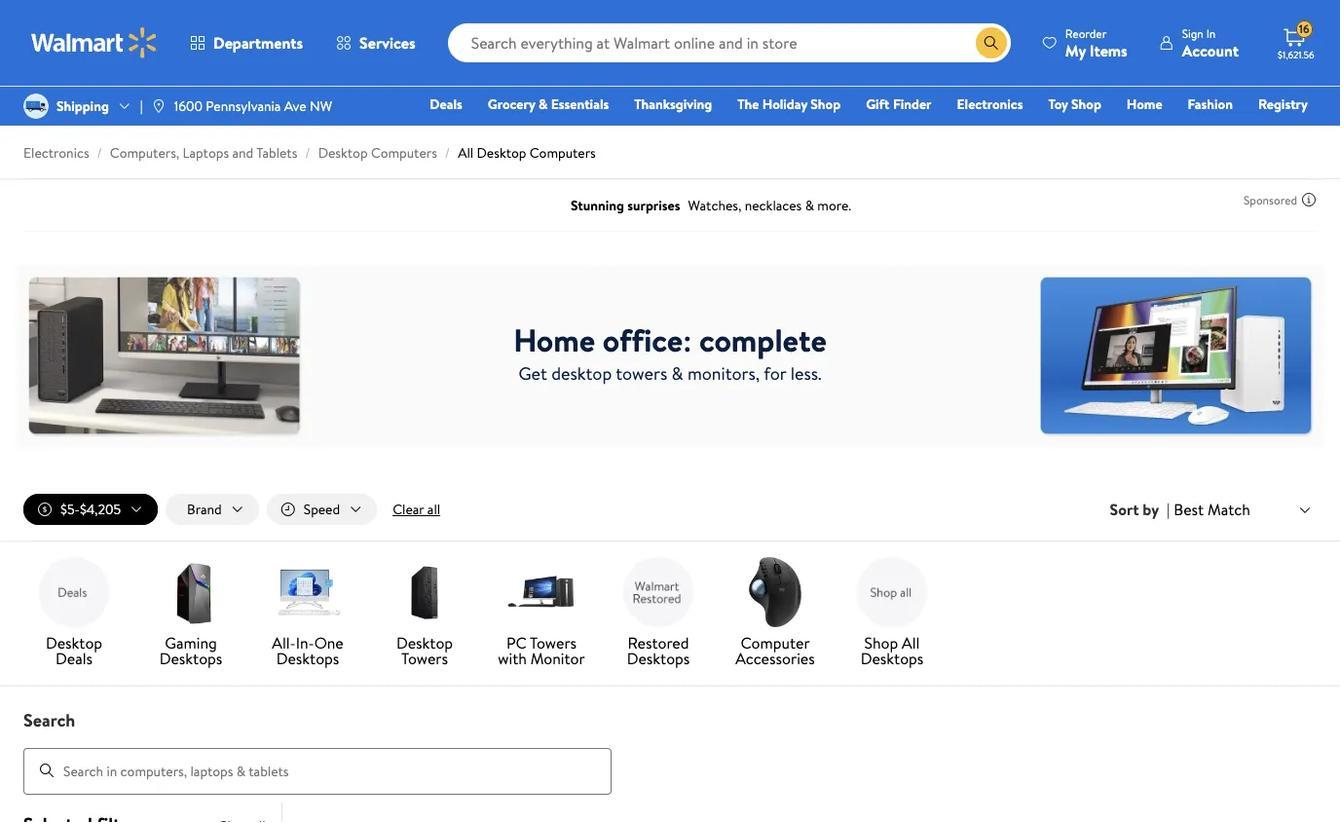 Task type: locate. For each thing, give the bounding box(es) containing it.
1 horizontal spatial /
[[305, 143, 310, 163]]

pc towers with monitor
[[498, 632, 585, 669]]

 image left 1600
[[151, 98, 166, 114]]

desktop towers image
[[390, 557, 460, 627]]

desktops
[[159, 648, 222, 669], [276, 648, 339, 669], [627, 648, 690, 669], [861, 648, 924, 669]]

computers
[[371, 143, 437, 163], [530, 143, 596, 163]]

in
[[1207, 25, 1216, 41]]

1 horizontal spatial home
[[1127, 94, 1163, 114]]

computer accessories
[[736, 632, 815, 669]]

shipping
[[57, 96, 109, 116]]

home
[[1127, 94, 1163, 114], [514, 318, 595, 361]]

desktop deals
[[46, 632, 102, 669]]

all-in-one desktops
[[272, 632, 344, 669]]

home left the office:
[[514, 318, 595, 361]]

brand
[[187, 500, 222, 519]]

Search search field
[[448, 23, 1011, 62], [0, 708, 1340, 795]]

electronics for electronics / computers, laptops and tablets / desktop computers / all desktop computers
[[23, 143, 89, 163]]

my
[[1066, 39, 1086, 61]]

0 horizontal spatial electronics
[[23, 143, 89, 163]]

search icon image
[[984, 35, 999, 51]]

1 vertical spatial search search field
[[0, 708, 1340, 795]]

electronics down shipping at top
[[23, 143, 89, 163]]

Walmart Site-Wide search field
[[448, 23, 1011, 62]]

deals link
[[421, 94, 471, 115]]

electronics / computers, laptops and tablets / desktop computers / all desktop computers
[[23, 143, 596, 163]]

1 horizontal spatial deals
[[430, 94, 463, 114]]

desktop deals link
[[23, 557, 125, 670]]

desktop down desktop towers image
[[396, 632, 453, 654]]

0 horizontal spatial /
[[97, 143, 102, 163]]

speed
[[304, 500, 340, 519]]

search
[[23, 708, 75, 733]]

toy
[[1049, 94, 1068, 114]]

1 horizontal spatial |
[[1167, 499, 1170, 520]]

1 horizontal spatial  image
[[151, 98, 166, 114]]

3 / from the left
[[445, 143, 450, 163]]

electronics link down shipping at top
[[23, 143, 89, 163]]

towers down desktop towers image
[[401, 648, 448, 669]]

shop all desktops link
[[842, 557, 943, 670]]

home office: complete get desktop towers & monitors, for less.
[[514, 318, 827, 385]]

/ right tablets
[[305, 143, 310, 163]]

the holiday shop link
[[729, 94, 850, 115]]

accessories
[[736, 648, 815, 669]]

account
[[1182, 39, 1239, 61]]

home up one
[[1127, 94, 1163, 114]]

desktop down the grocery
[[477, 143, 526, 163]]

0 horizontal spatial  image
[[23, 94, 49, 119]]

desktop
[[552, 361, 612, 385]]

towers inside desktop towers
[[401, 648, 448, 669]]

0 horizontal spatial |
[[140, 96, 143, 116]]

sign in account
[[1182, 25, 1239, 61]]

deals
[[430, 94, 463, 114], [55, 648, 93, 669]]

home inside home link
[[1127, 94, 1163, 114]]

monitors,
[[688, 361, 760, 385]]

2 horizontal spatial /
[[445, 143, 450, 163]]

reorder
[[1066, 25, 1107, 41]]

&
[[539, 94, 548, 114], [672, 361, 683, 385]]

0 horizontal spatial computers
[[371, 143, 437, 163]]

debit
[[1191, 122, 1225, 141]]

1 horizontal spatial all
[[902, 632, 920, 654]]

/ left computers, on the left
[[97, 143, 102, 163]]

1 horizontal spatial computers
[[530, 143, 596, 163]]

 image left shipping at top
[[23, 94, 49, 119]]

towers inside 'pc towers with monitor'
[[530, 632, 577, 654]]

1 horizontal spatial electronics link
[[948, 94, 1032, 115]]

1 horizontal spatial towers
[[530, 632, 577, 654]]

electronics link down search icon
[[948, 94, 1032, 115]]

1 vertical spatial home
[[514, 318, 595, 361]]

2 / from the left
[[305, 143, 310, 163]]

all down shop all desktops image
[[902, 632, 920, 654]]

desktops inside all-in-one desktops
[[276, 648, 339, 669]]

all-in-one desktops image
[[273, 557, 343, 627]]

registry one debit
[[1159, 94, 1308, 141]]

clear
[[393, 500, 424, 519]]

& right towers
[[672, 361, 683, 385]]

office:
[[603, 318, 692, 361]]

1 vertical spatial electronics link
[[23, 143, 89, 163]]

0 vertical spatial home
[[1127, 94, 1163, 114]]

shop all desktops image
[[857, 557, 927, 627]]

 image
[[23, 94, 49, 119], [151, 98, 166, 114]]

toy shop link
[[1040, 94, 1110, 115]]

home for home office: complete get desktop towers & monitors, for less.
[[514, 318, 595, 361]]

shop right 'toy' on the top of the page
[[1072, 94, 1102, 114]]

& right the grocery
[[539, 94, 548, 114]]

1 vertical spatial |
[[1167, 499, 1170, 520]]

& inside grocery & essentials link
[[539, 94, 548, 114]]

finder
[[893, 94, 932, 114]]

thanksgiving link
[[626, 94, 721, 115]]

electronics
[[957, 94, 1023, 114], [23, 143, 89, 163]]

1 vertical spatial &
[[672, 361, 683, 385]]

0 horizontal spatial &
[[539, 94, 548, 114]]

2 horizontal spatial shop
[[1072, 94, 1102, 114]]

0 vertical spatial electronics link
[[948, 94, 1032, 115]]

desktop down nw
[[318, 143, 368, 163]]

0 vertical spatial all
[[458, 143, 474, 163]]

computers down the deals link
[[371, 143, 437, 163]]

2 desktops from the left
[[276, 648, 339, 669]]

|
[[140, 96, 143, 116], [1167, 499, 1170, 520]]

towers right pc
[[530, 632, 577, 654]]

home link
[[1118, 94, 1171, 115]]

deals left the grocery
[[430, 94, 463, 114]]

the holiday shop
[[738, 94, 841, 114]]

clear all button
[[385, 494, 448, 525]]

one
[[314, 632, 344, 654]]

| left 1600
[[140, 96, 143, 116]]

1 horizontal spatial &
[[672, 361, 683, 385]]

$5-$4,205 button
[[23, 494, 158, 525]]

1 vertical spatial all
[[902, 632, 920, 654]]

1 vertical spatial electronics
[[23, 143, 89, 163]]

shop
[[811, 94, 841, 114], [1072, 94, 1102, 114], [865, 632, 898, 654]]

$1,621.56
[[1278, 48, 1315, 61]]

all-in-one desktops link
[[257, 557, 358, 670]]

grocery & essentials
[[488, 94, 609, 114]]

one
[[1159, 122, 1188, 141]]

2 computers from the left
[[530, 143, 596, 163]]

home inside home office: complete get desktop towers & monitors, for less.
[[514, 318, 595, 361]]

towers
[[530, 632, 577, 654], [401, 648, 448, 669]]

desktop inside "link"
[[396, 632, 453, 654]]

0 vertical spatial &
[[539, 94, 548, 114]]

all
[[427, 500, 440, 519]]

0 vertical spatial electronics
[[957, 94, 1023, 114]]

toy shop
[[1049, 94, 1102, 114]]

clear all
[[393, 500, 440, 519]]

shop down shop all desktops image
[[865, 632, 898, 654]]

0 horizontal spatial shop
[[811, 94, 841, 114]]

desktop towers
[[396, 632, 453, 669]]

search search field containing search
[[0, 708, 1340, 795]]

$5-
[[60, 500, 80, 519]]

restored desktops image
[[623, 557, 694, 627]]

all inside the shop all desktops
[[902, 632, 920, 654]]

electronics down search icon
[[957, 94, 1023, 114]]

all
[[458, 143, 474, 163], [902, 632, 920, 654]]

1 / from the left
[[97, 143, 102, 163]]

pc towers with monitor image
[[507, 557, 577, 627]]

deals down desktop deals image
[[55, 648, 93, 669]]

1600 pennsylvania ave nw
[[174, 96, 332, 116]]

gaming
[[165, 632, 217, 654]]

services button
[[320, 19, 432, 66]]

towers for pc
[[530, 632, 577, 654]]

reorder my items
[[1066, 25, 1128, 61]]

fashion
[[1188, 94, 1233, 114]]

0 horizontal spatial home
[[514, 318, 595, 361]]

0 horizontal spatial deals
[[55, 648, 93, 669]]

| right by
[[1167, 499, 1170, 520]]

computers,
[[110, 143, 179, 163]]

1 vertical spatial deals
[[55, 648, 93, 669]]

computers down grocery & essentials link
[[530, 143, 596, 163]]

shop right holiday on the top right of page
[[811, 94, 841, 114]]

all down the deals link
[[458, 143, 474, 163]]

computer accessories image
[[740, 557, 810, 627]]

electronics link
[[948, 94, 1032, 115], [23, 143, 89, 163]]

1 horizontal spatial shop
[[865, 632, 898, 654]]

for
[[764, 361, 786, 385]]

0 horizontal spatial towers
[[401, 648, 448, 669]]

/ down the deals link
[[445, 143, 450, 163]]

desktop
[[318, 143, 368, 163], [477, 143, 526, 163], [46, 632, 102, 654], [396, 632, 453, 654]]

1 horizontal spatial electronics
[[957, 94, 1023, 114]]

0 horizontal spatial all
[[458, 143, 474, 163]]

thanksgiving
[[634, 94, 712, 114]]



Task type: vqa. For each thing, say whether or not it's contained in the screenshot.
Best Match dropdown button on the right bottom of page
yes



Task type: describe. For each thing, give the bounding box(es) containing it.
match
[[1208, 499, 1251, 520]]

services
[[360, 32, 416, 54]]

and
[[232, 143, 254, 163]]

0 vertical spatial |
[[140, 96, 143, 116]]

16
[[1299, 21, 1310, 37]]

grocery & essentials link
[[479, 94, 618, 115]]

items
[[1090, 39, 1128, 61]]

1600
[[174, 96, 203, 116]]

pc
[[506, 632, 527, 654]]

tablets
[[256, 143, 297, 163]]

desktop down desktop deals image
[[46, 632, 102, 654]]

with
[[498, 648, 527, 669]]

 image for 1600 pennsylvania ave nw
[[151, 98, 166, 114]]

brand button
[[166, 494, 259, 525]]

in-
[[296, 632, 314, 654]]

nw
[[310, 96, 332, 116]]

1 desktops from the left
[[159, 648, 222, 669]]

ad disclaimer and feedback for skylinedisplayad image
[[1301, 192, 1317, 207]]

0 vertical spatial search search field
[[448, 23, 1011, 62]]

towers for desktop
[[401, 648, 448, 669]]

pennsylvania
[[206, 96, 281, 116]]

computer
[[741, 632, 810, 654]]

home for home
[[1127, 94, 1163, 114]]

departments button
[[173, 19, 320, 66]]

deals inside desktop deals
[[55, 648, 93, 669]]

gaming desktops link
[[140, 557, 242, 670]]

one debit link
[[1150, 121, 1234, 142]]

best
[[1174, 499, 1204, 520]]

ave
[[284, 96, 306, 116]]

get
[[519, 361, 547, 385]]

essentials
[[551, 94, 609, 114]]

3 desktops from the left
[[627, 648, 690, 669]]

gaming desktops
[[159, 632, 222, 669]]

desktop computers link
[[318, 143, 437, 163]]

walmart+
[[1250, 122, 1308, 141]]

4 desktops from the left
[[861, 648, 924, 669]]

sign
[[1182, 25, 1204, 41]]

towers
[[616, 361, 668, 385]]

computer accessories link
[[725, 557, 826, 670]]

$4,205
[[80, 500, 121, 519]]

registry
[[1259, 94, 1308, 114]]

walmart image
[[31, 27, 158, 58]]

grocery
[[488, 94, 535, 114]]

sort by |
[[1110, 499, 1170, 520]]

applied filters section element
[[23, 811, 144, 822]]

gift finder link
[[857, 94, 941, 115]]

sort and filter section element
[[0, 478, 1340, 541]]

home office: complete image
[[16, 264, 1325, 447]]

| inside 'sort and filter section' element
[[1167, 499, 1170, 520]]

restored
[[628, 632, 689, 654]]

gift
[[866, 94, 890, 114]]

sponsored
[[1244, 191, 1298, 208]]

gift finder
[[866, 94, 932, 114]]

pc towers with monitor link
[[491, 557, 592, 670]]

all-
[[272, 632, 296, 654]]

1 computers from the left
[[371, 143, 437, 163]]

search image
[[39, 763, 55, 779]]

laptops
[[183, 143, 229, 163]]

walmart+ link
[[1241, 121, 1317, 142]]

electronics for electronics
[[957, 94, 1023, 114]]

by
[[1143, 499, 1159, 520]]

$5-$4,205
[[60, 500, 121, 519]]

less.
[[791, 361, 822, 385]]

 image for shipping
[[23, 94, 49, 119]]

Search in computers, laptops & tablets search field
[[23, 748, 612, 795]]

desktop deals image
[[39, 557, 109, 627]]

0 vertical spatial deals
[[430, 94, 463, 114]]

best match
[[1174, 499, 1251, 520]]

the
[[738, 94, 759, 114]]

desktop towers link
[[374, 557, 475, 670]]

speed button
[[267, 494, 377, 525]]

registry link
[[1250, 94, 1317, 115]]

& inside home office: complete get desktop towers & monitors, for less.
[[672, 361, 683, 385]]

sort
[[1110, 499, 1139, 520]]

restored desktops
[[627, 632, 690, 669]]

fashion link
[[1179, 94, 1242, 115]]

all desktop computers link
[[458, 143, 596, 163]]

0 horizontal spatial electronics link
[[23, 143, 89, 163]]

best match button
[[1170, 497, 1317, 522]]

shop all desktops
[[861, 632, 924, 669]]

gaming desktops image
[[156, 557, 226, 627]]

restored desktops link
[[608, 557, 709, 670]]

departments
[[213, 32, 303, 54]]

computers, laptops and tablets link
[[110, 143, 297, 163]]

shop inside the shop all desktops
[[865, 632, 898, 654]]



